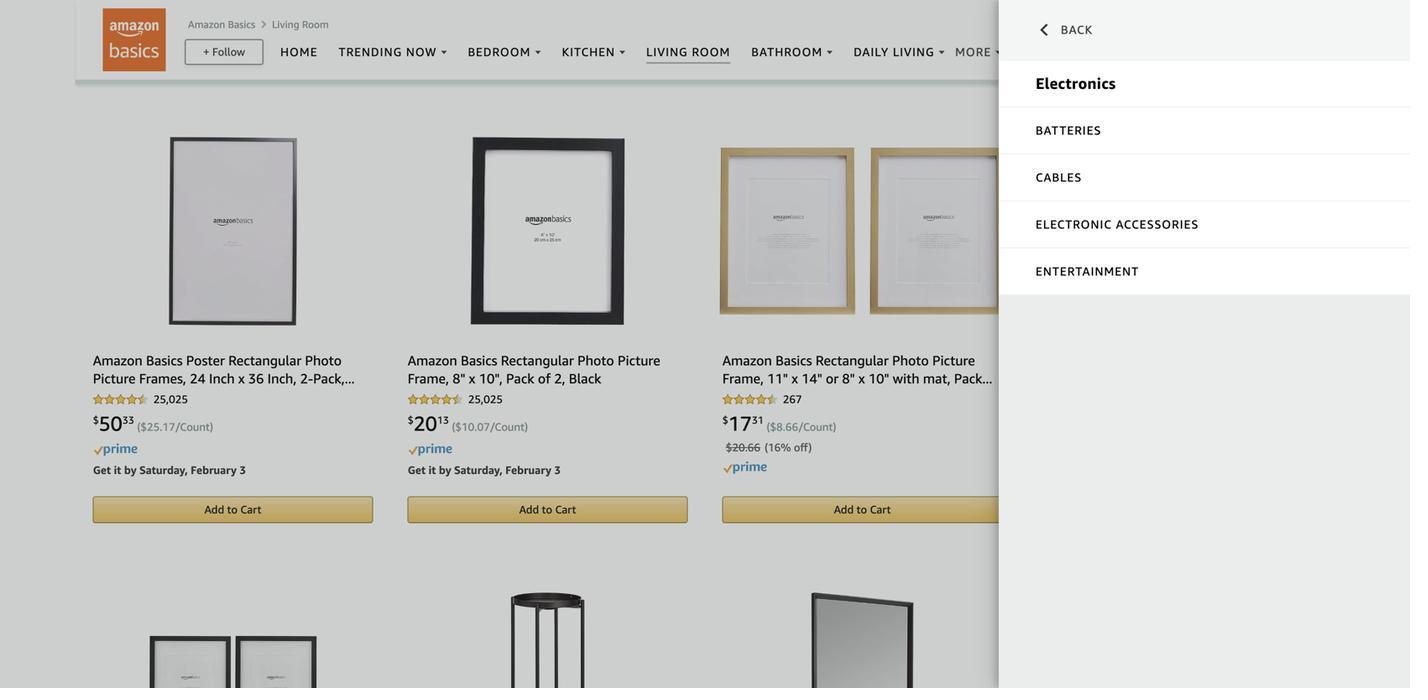 Task type: vqa. For each thing, say whether or not it's contained in the screenshot.
3
yes



Task type: describe. For each thing, give the bounding box(es) containing it.
only
[[93, 3, 116, 16]]

room
[[302, 18, 329, 30]]

1 vertical spatial 66
[[748, 441, 760, 454]]

in
[[155, 3, 164, 16]]

8
[[776, 420, 783, 434]]

+
[[203, 45, 210, 58]]

get it by saturday, february 3 for 50
[[93, 464, 246, 477]]

. for 8
[[783, 420, 786, 434]]

20 for only 20 left in stock - order soon.
[[119, 3, 132, 16]]

amazon basics link
[[188, 18, 255, 30]]

( $ 8 . 66 / count ) $ 20 . 66 ( 16% off )
[[726, 420, 836, 454]]

$ inside $ 20 13
[[408, 414, 414, 426]]

07
[[477, 420, 490, 434]]

25,025 for 20
[[468, 393, 503, 406]]

february for 50
[[191, 464, 237, 477]]

/ for 50
[[175, 420, 180, 434]]

off
[[794, 441, 809, 454]]

3 for 20
[[554, 464, 561, 477]]

left
[[135, 3, 152, 16]]

back to
[[1061, 23, 1118, 37]]

it for 20
[[428, 464, 436, 477]]

amazon basics logo image
[[103, 8, 166, 71]]

$ inside $ 17 31
[[722, 414, 728, 426]]

saturday, for 50
[[139, 464, 188, 477]]

10
[[462, 420, 474, 434]]

$ right 33
[[141, 420, 147, 434]]

1 horizontal spatial 17
[[728, 411, 752, 436]]

/ for 20
[[490, 420, 495, 434]]

count inside ( $ 8 . 66 / count ) $ 20 . 66 ( 16% off )
[[803, 420, 833, 434]]

stock
[[167, 3, 193, 16]]

amazon basics rectangular wall mount mirror 24" x 36", peaked trim, black image
[[811, 592, 914, 688]]

order
[[203, 3, 230, 16]]

25
[[147, 420, 160, 434]]

it for 50
[[114, 464, 121, 477]]

amazon basics 11" x 14" rectangular photo picture frame, (8" x 10" with mat), 2-pack, black, 15.2 inch l x 12.2 inch w image
[[138, 592, 327, 688]]

/ inside ( $ 8 . 66 / count ) $ 20 . 66 ( 16% off )
[[798, 420, 803, 434]]

get for 20
[[408, 464, 426, 477]]

( for 10
[[452, 420, 455, 434]]

0 horizontal spatial 17
[[162, 420, 175, 434]]

living room
[[272, 18, 329, 30]]

count for 50
[[180, 420, 210, 434]]

$ inside $ 50 33
[[93, 414, 99, 426]]

$ 50 33
[[93, 411, 134, 436]]

february for 20
[[505, 464, 551, 477]]

. down $ 17 31 at the right
[[745, 441, 748, 454]]

$ 20 13
[[408, 411, 449, 436]]

back to button
[[999, 0, 1410, 60]]

back button
[[999, 0, 1410, 60]]

by for 50
[[124, 464, 137, 477]]

( for 8
[[767, 420, 770, 434]]



Task type: locate. For each thing, give the bounding box(es) containing it.
. right 33
[[160, 420, 162, 434]]

) right 07
[[525, 420, 528, 434]]

$ 17 31
[[722, 411, 764, 436]]

it down $ 20 13
[[428, 464, 436, 477]]

2 horizontal spatial /
[[798, 420, 803, 434]]

1 horizontal spatial it
[[428, 464, 436, 477]]

. for 10
[[474, 420, 477, 434]]

2 saturday, from the left
[[454, 464, 503, 477]]

count for 20
[[495, 420, 525, 434]]

amazon basics rectangular photo picture frame, 8" x 10", pack of 5, black image
[[1061, 137, 1294, 326]]

)
[[210, 420, 213, 434], [525, 420, 528, 434], [833, 420, 836, 434], [809, 441, 812, 454]]

count
[[180, 420, 210, 434], [495, 420, 525, 434], [803, 420, 833, 434]]

/ right the 10 on the bottom of page
[[490, 420, 495, 434]]

Search all Amazon Basics search field
[[1114, 38, 1294, 66]]

. for 25
[[160, 420, 162, 434]]

living room link
[[272, 18, 329, 30]]

1 by from the left
[[124, 464, 137, 477]]

1 25,025 from the left
[[153, 393, 188, 406]]

saturday, down '25'
[[139, 464, 188, 477]]

2 get from the left
[[408, 464, 426, 477]]

basics
[[228, 18, 255, 30]]

0 horizontal spatial february
[[191, 464, 237, 477]]

follow
[[212, 45, 245, 58]]

1 horizontal spatial saturday,
[[454, 464, 503, 477]]

soon.
[[233, 3, 259, 16]]

0 horizontal spatial 25,025
[[153, 393, 188, 406]]

february
[[191, 464, 237, 477], [505, 464, 551, 477]]

0 horizontal spatial count
[[180, 420, 210, 434]]

+ follow
[[203, 45, 245, 58]]

2 february from the left
[[505, 464, 551, 477]]

2 25,025 from the left
[[468, 393, 503, 406]]

saturday,
[[139, 464, 188, 477], [454, 464, 503, 477]]

1 february from the left
[[191, 464, 237, 477]]

count right 07
[[495, 420, 525, 434]]

1 3 from the left
[[240, 464, 246, 477]]

0 horizontal spatial /
[[175, 420, 180, 434]]

20 for $ 20 13
[[414, 411, 437, 436]]

$ right 13
[[455, 420, 462, 434]]

17 left 8
[[728, 411, 752, 436]]

$
[[93, 414, 99, 426], [408, 414, 414, 426], [722, 414, 728, 426], [141, 420, 147, 434], [455, 420, 462, 434], [770, 420, 776, 434], [726, 441, 732, 454]]

1 horizontal spatial get it by saturday, february 3
[[408, 464, 561, 477]]

amazon
[[188, 18, 225, 30]]

. right 13
[[474, 420, 477, 434]]

1 horizontal spatial /
[[490, 420, 495, 434]]

3
[[240, 464, 246, 477], [554, 464, 561, 477]]

0 horizontal spatial it
[[114, 464, 121, 477]]

) for ( $ 10 . 07 / count )
[[525, 420, 528, 434]]

17
[[728, 411, 752, 436], [162, 420, 175, 434]]

/ right '25'
[[175, 420, 180, 434]]

$ left 33
[[93, 414, 99, 426]]

1 saturday, from the left
[[139, 464, 188, 477]]

1 horizontal spatial get
[[408, 464, 426, 477]]

20 down $ 17 31 at the right
[[732, 441, 745, 454]]

) for ( $ 25 . 17 / count )
[[210, 420, 213, 434]]

(
[[137, 420, 141, 434], [452, 420, 455, 434], [767, 420, 770, 434], [765, 441, 768, 454]]

20 left the 10 on the bottom of page
[[414, 411, 437, 436]]

count right '25'
[[180, 420, 210, 434]]

february down ( $ 10 . 07 / count )
[[505, 464, 551, 477]]

2 by from the left
[[439, 464, 451, 477]]

only 20 left in stock - order soon.
[[93, 3, 259, 16]]

0 horizontal spatial by
[[124, 464, 137, 477]]

get it by saturday, february 3 down ( $ 25 . 17 / count )
[[93, 464, 246, 477]]

by
[[124, 464, 137, 477], [439, 464, 451, 477]]

2 horizontal spatial count
[[803, 420, 833, 434]]

1 horizontal spatial february
[[505, 464, 551, 477]]

) right 8
[[833, 420, 836, 434]]

get down 50
[[93, 464, 111, 477]]

267
[[783, 393, 802, 406]]

0 horizontal spatial get it by saturday, february 3
[[93, 464, 246, 477]]

.
[[160, 420, 162, 434], [474, 420, 477, 434], [783, 420, 786, 434], [745, 441, 748, 454]]

33
[[122, 414, 134, 426]]

0 horizontal spatial 66
[[748, 441, 760, 454]]

by down $ 20 13
[[439, 464, 451, 477]]

3 count from the left
[[803, 420, 833, 434]]

1 count from the left
[[180, 420, 210, 434]]

2 horizontal spatial 20
[[732, 441, 745, 454]]

2 it from the left
[[428, 464, 436, 477]]

25,025 for 50
[[153, 393, 188, 406]]

) right '25'
[[210, 420, 213, 434]]

( $ 25 . 17 / count )
[[137, 420, 213, 434]]

count up off
[[803, 420, 833, 434]]

2 count from the left
[[495, 420, 525, 434]]

amazon basics rectangular photo picture frame, 11" x 14" or 8" x 10" with mat, pack of 2, gold, 12.28 x 15.18 inches image
[[719, 147, 1006, 315]]

/
[[175, 420, 180, 434], [490, 420, 495, 434], [798, 420, 803, 434]]

it
[[114, 464, 121, 477], [428, 464, 436, 477]]

50
[[99, 411, 122, 436]]

/ up off
[[798, 420, 803, 434]]

0 horizontal spatial 3
[[240, 464, 246, 477]]

by for 20
[[439, 464, 451, 477]]

0 horizontal spatial get
[[93, 464, 111, 477]]

to
[[1097, 23, 1114, 37]]

1 horizontal spatial by
[[439, 464, 451, 477]]

0 horizontal spatial saturday,
[[139, 464, 188, 477]]

0 vertical spatial 66
[[786, 420, 798, 434]]

living
[[272, 18, 299, 30]]

) right 16%
[[809, 441, 812, 454]]

2 3 from the left
[[554, 464, 561, 477]]

3 for 50
[[240, 464, 246, 477]]

amazon basics rectangular photo picture frame, 8" x 10", pack of 2, black image
[[470, 137, 625, 326]]

1 horizontal spatial 3
[[554, 464, 561, 477]]

1 horizontal spatial 20
[[414, 411, 437, 436]]

0 vertical spatial 20
[[119, 3, 132, 16]]

back for back to
[[1061, 23, 1093, 37]]

get down $ 20 13
[[408, 464, 426, 477]]

$ left 13
[[408, 414, 414, 426]]

$ right 31
[[770, 420, 776, 434]]

get it by saturday, february 3 for 20
[[408, 464, 561, 477]]

2 / from the left
[[490, 420, 495, 434]]

$ down $ 17 31 at the right
[[726, 441, 732, 454]]

search image
[[1089, 42, 1109, 62]]

saturday, down 07
[[454, 464, 503, 477]]

66 left 16%
[[748, 441, 760, 454]]

get it by saturday, february 3
[[93, 464, 246, 477], [408, 464, 561, 477]]

by down $ 50 33
[[124, 464, 137, 477]]

66
[[786, 420, 798, 434], [748, 441, 760, 454]]

1 get it by saturday, february 3 from the left
[[93, 464, 246, 477]]

( $ 10 . 07 / count )
[[452, 420, 528, 434]]

66 right 8
[[786, 420, 798, 434]]

1 get from the left
[[93, 464, 111, 477]]

) for ( $ 8 . 66 / count ) $ 20 . 66 ( 16% off )
[[833, 420, 836, 434]]

-
[[196, 3, 200, 16]]

. up 16%
[[783, 420, 786, 434]]

17 right '25'
[[162, 420, 175, 434]]

20 left left
[[119, 3, 132, 16]]

back
[[1061, 23, 1093, 37], [1061, 23, 1093, 37]]

3 / from the left
[[798, 420, 803, 434]]

back for back
[[1061, 23, 1093, 37]]

it down $ 50 33
[[114, 464, 121, 477]]

25,025 up 07
[[468, 393, 503, 406]]

25,025
[[153, 393, 188, 406], [468, 393, 503, 406]]

2 vertical spatial 20
[[732, 441, 745, 454]]

1 it from the left
[[114, 464, 121, 477]]

1 horizontal spatial 25,025
[[468, 393, 503, 406]]

16%
[[768, 441, 791, 454]]

amazon basics round plant stand, black image
[[511, 592, 585, 688]]

1 horizontal spatial count
[[495, 420, 525, 434]]

31
[[752, 414, 764, 426]]

1 horizontal spatial 66
[[786, 420, 798, 434]]

get for 50
[[93, 464, 111, 477]]

20 inside ( $ 8 . 66 / count ) $ 20 . 66 ( 16% off )
[[732, 441, 745, 454]]

20
[[119, 3, 132, 16], [414, 411, 437, 436], [732, 441, 745, 454]]

$ left 31
[[722, 414, 728, 426]]

get
[[93, 464, 111, 477], [408, 464, 426, 477]]

amazon basics
[[188, 18, 255, 30]]

1 vertical spatial 20
[[414, 411, 437, 436]]

+ follow button
[[186, 40, 262, 64]]

february down ( $ 25 . 17 / count )
[[191, 464, 237, 477]]

1 / from the left
[[175, 420, 180, 434]]

( for 25
[[137, 420, 141, 434]]

saturday, for 20
[[454, 464, 503, 477]]

2 get it by saturday, february 3 from the left
[[408, 464, 561, 477]]

25,025 up ( $ 25 . 17 / count )
[[153, 393, 188, 406]]

0 horizontal spatial 20
[[119, 3, 132, 16]]

amazon basics poster rectangular photo picture frames, 24 inch x 36 inch, 2-pack, black image
[[169, 137, 297, 326]]

get it by saturday, february 3 down 07
[[408, 464, 561, 477]]

13
[[437, 414, 449, 426]]



